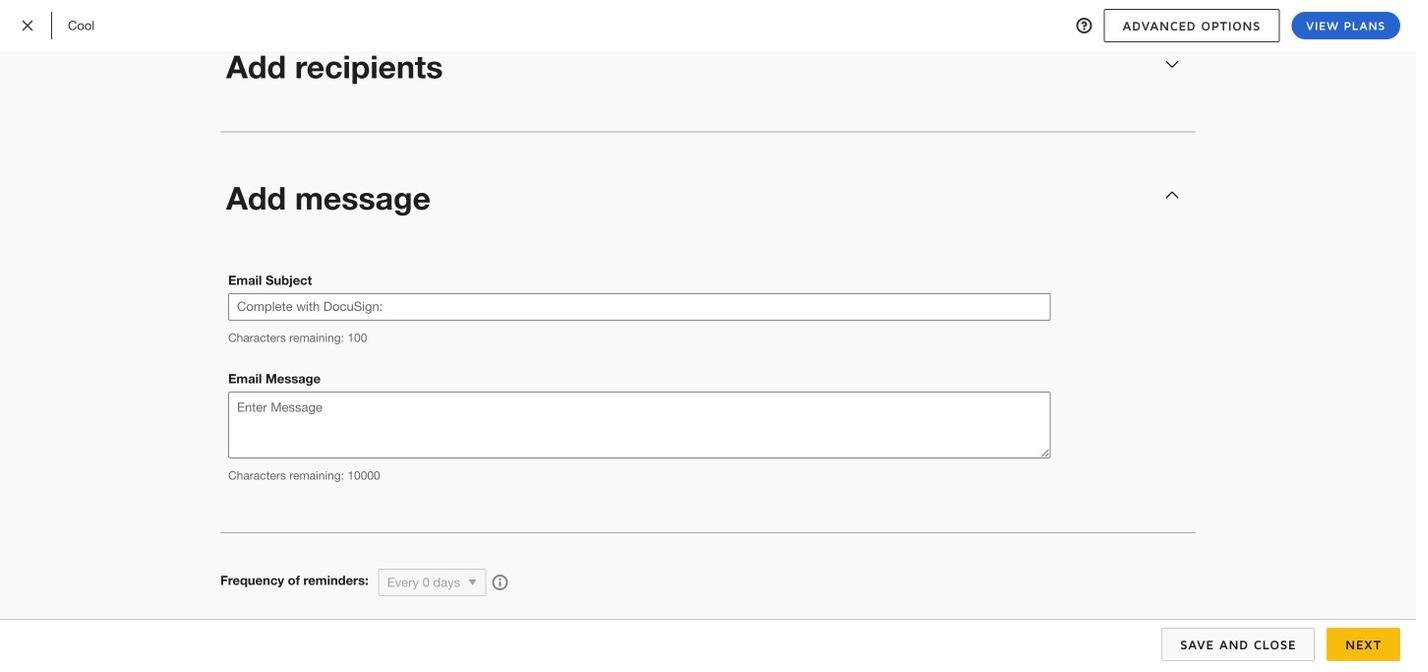 Task type: describe. For each thing, give the bounding box(es) containing it.
Complete with DocuSign: text field
[[229, 294, 1050, 320]]



Task type: locate. For each thing, give the bounding box(es) containing it.
Enter Message text field
[[228, 392, 1051, 458]]



Task type: vqa. For each thing, say whether or not it's contained in the screenshot.
DocuSignLogo at the left of page
no



